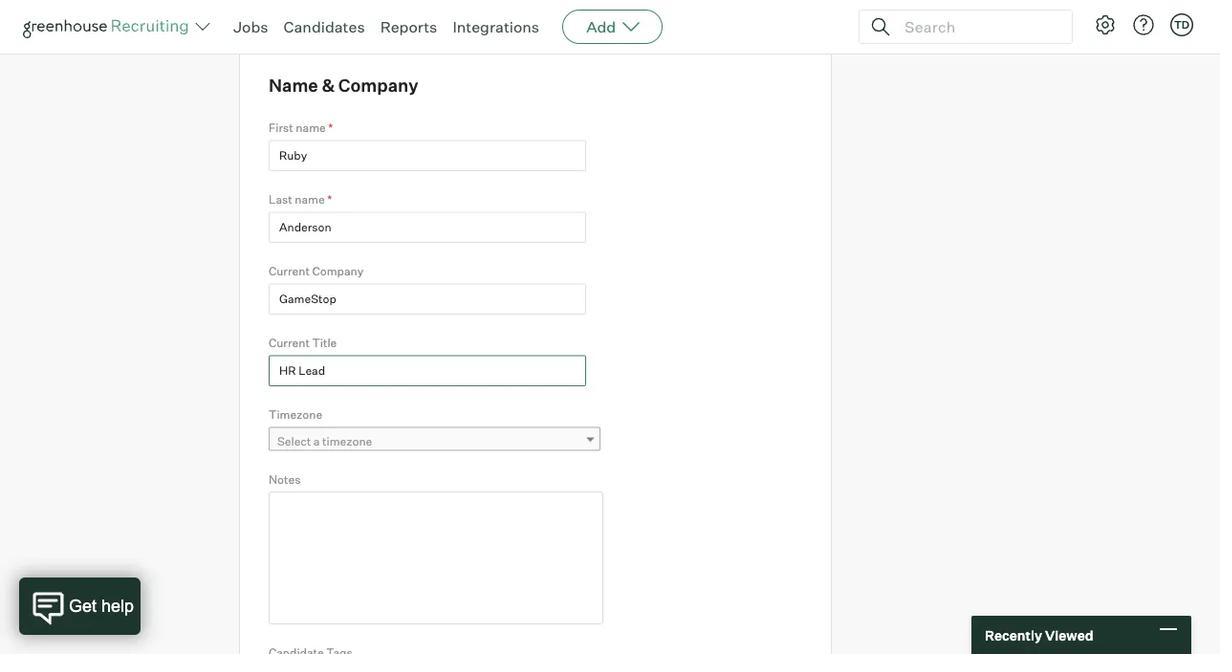 Task type: vqa. For each thing, say whether or not it's contained in the screenshot.
YES to the bottom
no



Task type: describe. For each thing, give the bounding box(es) containing it.
Notes text field
[[269, 492, 604, 625]]

candidates
[[284, 17, 365, 36]]

td button
[[1171, 13, 1194, 36]]

current company
[[269, 264, 364, 278]]

td
[[1175, 18, 1190, 31]]

first
[[269, 121, 293, 135]]

greenhouse recruiting image
[[23, 15, 195, 38]]

current for current title
[[269, 336, 310, 350]]

current for current company
[[269, 264, 310, 278]]

jobs link
[[233, 17, 268, 36]]

reports link
[[380, 17, 438, 36]]

* for first name *
[[328, 121, 333, 135]]

configure image
[[1095, 13, 1118, 36]]

Search text field
[[900, 13, 1055, 41]]

td button
[[1167, 10, 1198, 40]]

last
[[269, 192, 292, 207]]

first name *
[[269, 121, 333, 135]]

select
[[277, 434, 311, 449]]

name & company
[[269, 75, 419, 96]]

last name *
[[269, 192, 332, 207]]

jobs
[[233, 17, 268, 36]]

1 vertical spatial company
[[312, 264, 364, 278]]

integrations
[[453, 17, 540, 36]]

name
[[269, 75, 318, 96]]

timezone
[[323, 434, 372, 449]]



Task type: locate. For each thing, give the bounding box(es) containing it.
0 vertical spatial *
[[328, 121, 333, 135]]

integrations link
[[453, 17, 540, 36]]

timezone
[[269, 407, 323, 422]]

1 current from the top
[[269, 264, 310, 278]]

name right the first
[[296, 121, 326, 135]]

add button
[[563, 10, 663, 44]]

1 vertical spatial *
[[327, 192, 332, 207]]

candidates link
[[284, 17, 365, 36]]

current
[[269, 264, 310, 278], [269, 336, 310, 350]]

1 vertical spatial name
[[295, 192, 325, 207]]

&
[[322, 75, 335, 96]]

notes
[[269, 472, 301, 486]]

* down '&'
[[328, 121, 333, 135]]

* right the last
[[327, 192, 332, 207]]

recently
[[985, 627, 1043, 644]]

recently viewed
[[985, 627, 1094, 644]]

*
[[328, 121, 333, 135], [327, 192, 332, 207]]

name for last
[[295, 192, 325, 207]]

0 vertical spatial company
[[339, 75, 419, 96]]

name right the last
[[295, 192, 325, 207]]

0 vertical spatial current
[[269, 264, 310, 278]]

None text field
[[269, 355, 587, 386]]

name
[[296, 121, 326, 135], [295, 192, 325, 207]]

1 vertical spatial current
[[269, 336, 310, 350]]

current down the last
[[269, 264, 310, 278]]

None text field
[[269, 140, 587, 171], [269, 212, 587, 243], [269, 284, 587, 315], [269, 140, 587, 171], [269, 212, 587, 243], [269, 284, 587, 315]]

0 vertical spatial name
[[296, 121, 326, 135]]

* for last name *
[[327, 192, 332, 207]]

name for first
[[296, 121, 326, 135]]

reports
[[380, 17, 438, 36]]

select a timezone
[[277, 434, 372, 449]]

current left title
[[269, 336, 310, 350]]

company up title
[[312, 264, 364, 278]]

current title
[[269, 336, 337, 350]]

a
[[314, 434, 320, 449]]

title
[[312, 336, 337, 350]]

company
[[339, 75, 419, 96], [312, 264, 364, 278]]

company right '&'
[[339, 75, 419, 96]]

2 current from the top
[[269, 336, 310, 350]]

add
[[587, 17, 616, 36]]

select a timezone link
[[269, 427, 601, 455]]

viewed
[[1046, 627, 1094, 644]]



